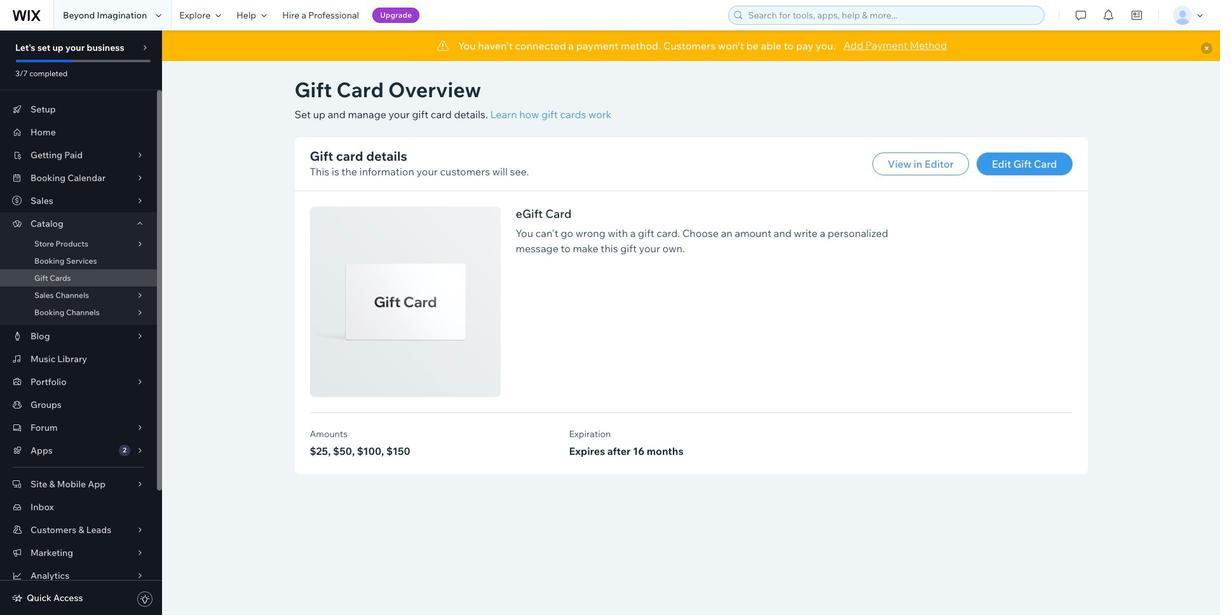 Task type: vqa. For each thing, say whether or not it's contained in the screenshot.
search for tools, apps, help & more... 'field' on the top of the page
yes



Task type: locate. For each thing, give the bounding box(es) containing it.
sidebar element
[[0, 31, 162, 615]]

alert
[[162, 31, 1220, 61]]



Task type: describe. For each thing, give the bounding box(es) containing it.
Search for tools, apps, help & more... field
[[744, 6, 1041, 24]]



